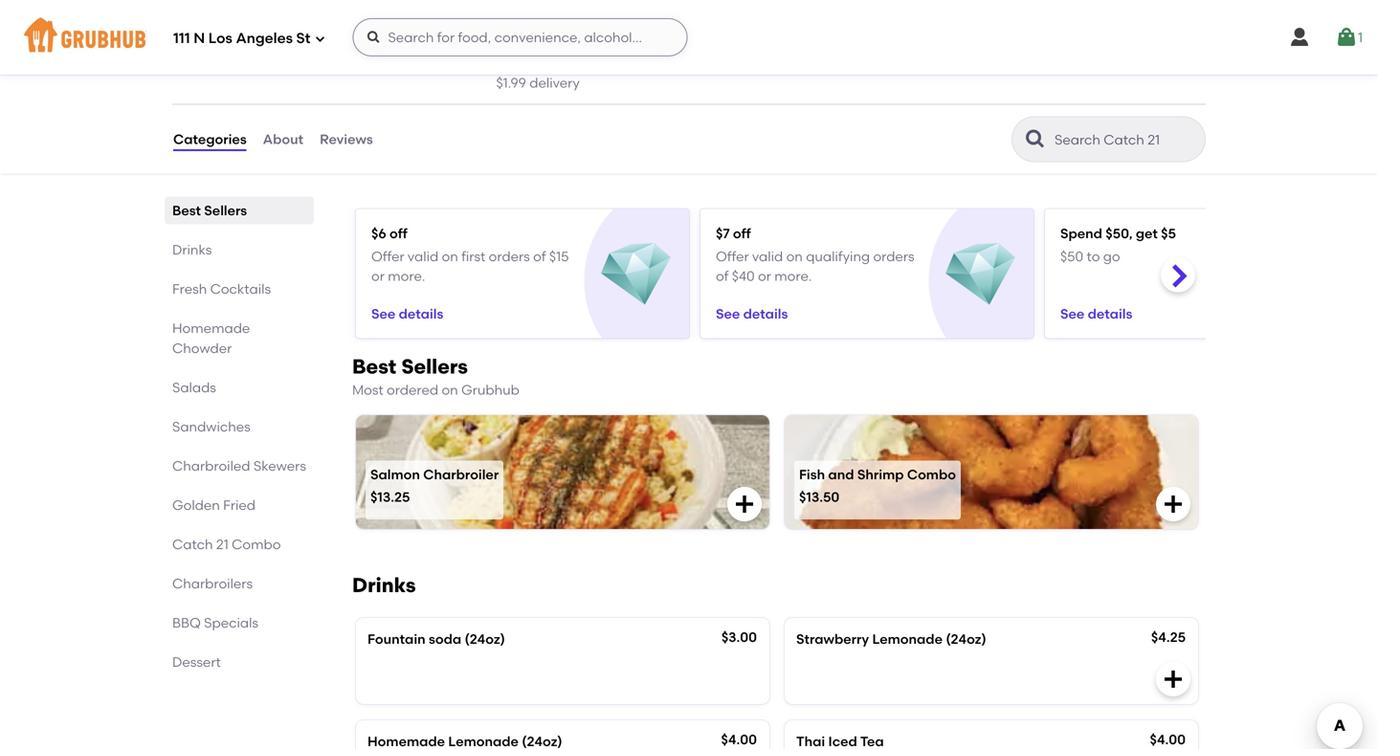 Task type: describe. For each thing, give the bounding box(es) containing it.
a
[[737, 40, 746, 56]]

fresh
[[172, 281, 207, 297]]

$13.50
[[799, 489, 840, 505]]

grubhub
[[461, 382, 520, 398]]

21
[[216, 537, 229, 553]]

restaurant.
[[809, 40, 881, 56]]

promo image for offer valid on first orders of $15 or more.
[[601, 240, 671, 310]]

best for best sellers
[[172, 203, 201, 219]]

$5
[[1161, 226, 1176, 242]]

best sellers
[[172, 203, 247, 219]]

and
[[828, 466, 854, 483]]

soda
[[429, 631, 462, 647]]

svg image inside 1 button
[[1335, 26, 1358, 49]]

see details button for $50 to go
[[1061, 297, 1133, 331]]

reviews
[[320, 131, 373, 147]]

fountain soda (24oz)
[[368, 631, 505, 647]]

bbq
[[172, 615, 201, 631]]

on for best
[[442, 382, 458, 398]]

specials
[[204, 615, 258, 631]]

angeles
[[236, 30, 293, 47]]

2 $4.00 button from the left
[[785, 721, 1199, 750]]

catch 21 combo tab
[[172, 535, 306, 555]]

st
[[296, 30, 311, 47]]

salads tab
[[172, 378, 306, 398]]

see for offer valid on first orders of $15 or more.
[[371, 306, 396, 322]]

order
[[681, 40, 716, 56]]

drinks inside drinks tab
[[172, 242, 212, 258]]

details for offer valid on first orders of $15 or more.
[[399, 306, 444, 322]]

n
[[194, 30, 205, 47]]

charbroiled skewers tab
[[172, 456, 306, 476]]

valid for $6 off
[[408, 249, 439, 265]]

combo inside the fish and shrimp combo $13.50
[[907, 466, 956, 483]]

$13.25
[[370, 489, 410, 505]]

delivery
[[530, 74, 580, 91]]

shrimp
[[858, 466, 904, 483]]

see for offer valid on qualifying orders of $40 or more.
[[716, 306, 740, 322]]

dessert
[[172, 654, 221, 671]]

strawberry
[[796, 631, 869, 647]]

off for $7 off
[[733, 226, 751, 242]]

homemade
[[172, 320, 250, 337]]

strawberry lemonade (24oz)
[[796, 631, 987, 647]]

first
[[462, 249, 486, 265]]

looks like you've started an order at a different restaurant.
[[497, 40, 881, 56]]

best sellers most ordered on grubhub
[[352, 355, 520, 398]]

see details for offer valid on qualifying orders of $40 or more.
[[716, 306, 788, 322]]

$3.00
[[722, 629, 757, 646]]

sandwiches
[[172, 419, 251, 435]]

sellers for best sellers most ordered on grubhub
[[401, 355, 468, 379]]

fountain
[[368, 631, 426, 647]]

see details for $50 to go
[[1061, 306, 1133, 322]]

an
[[661, 40, 678, 56]]

dessert tab
[[172, 652, 306, 673]]

$6 off offer valid on first orders of $15 or more.
[[371, 226, 569, 284]]

los
[[208, 30, 232, 47]]

111
[[173, 30, 190, 47]]

charbroiled skewers
[[172, 458, 306, 474]]

1 button
[[1335, 20, 1363, 55]]

(24oz) for strawberry lemonade (24oz)
[[946, 631, 987, 647]]

fried
[[223, 497, 256, 514]]

get
[[1136, 226, 1158, 242]]

most
[[352, 382, 384, 398]]

Search Catch 21 search field
[[1053, 131, 1199, 149]]

best for best sellers most ordered on grubhub
[[352, 355, 397, 379]]

1
[[1358, 29, 1363, 45]]

charbroiled
[[172, 458, 250, 474]]

cocktails
[[210, 281, 271, 297]]

main navigation navigation
[[0, 0, 1378, 75]]

see for $50 to go
[[1061, 306, 1085, 322]]

lemonade
[[873, 631, 943, 647]]

svg image inside the main navigation navigation
[[366, 30, 381, 45]]

different
[[749, 40, 805, 56]]

salads
[[172, 380, 216, 396]]

categories
[[173, 131, 247, 147]]

qualifying
[[806, 249, 870, 265]]

chowder
[[172, 340, 232, 357]]

more. for first
[[388, 268, 425, 284]]



Task type: vqa. For each thing, say whether or not it's contained in the screenshot.
A®
no



Task type: locate. For each thing, give the bounding box(es) containing it.
2 see from the left
[[716, 306, 740, 322]]

see details button down 'to'
[[1061, 297, 1133, 331]]

see details up best sellers most ordered on grubhub
[[371, 306, 444, 322]]

valid inside '$6 off offer valid on first orders of $15 or more.'
[[408, 249, 439, 265]]

best sellers tab
[[172, 201, 306, 221]]

more. inside $7 off offer valid on qualifying orders of $40 or more.
[[775, 268, 812, 284]]

1 off from the left
[[390, 226, 408, 242]]

see details
[[371, 306, 444, 322], [716, 306, 788, 322], [1061, 306, 1133, 322]]

catch 21 combo
[[172, 537, 281, 553]]

1 horizontal spatial more.
[[775, 268, 812, 284]]

$1.99
[[496, 74, 526, 91]]

1 offer from the left
[[371, 249, 405, 265]]

1 vertical spatial best
[[352, 355, 397, 379]]

salmon
[[370, 466, 420, 483]]

0 vertical spatial sellers
[[204, 203, 247, 219]]

on for $7
[[786, 249, 803, 265]]

drinks tab
[[172, 240, 306, 260]]

off
[[390, 226, 408, 242], [733, 226, 751, 242]]

best up drinks tab
[[172, 203, 201, 219]]

offer
[[371, 249, 405, 265], [716, 249, 749, 265]]

0 horizontal spatial off
[[390, 226, 408, 242]]

to
[[1087, 249, 1100, 265]]

$50,
[[1106, 226, 1133, 242]]

$7 off offer valid on qualifying orders of $40 or more.
[[716, 226, 915, 284]]

fresh cocktails tab
[[172, 279, 306, 299]]

1 horizontal spatial details
[[743, 306, 788, 322]]

see details down $40
[[716, 306, 788, 322]]

0 horizontal spatial details
[[399, 306, 444, 322]]

1 orders from the left
[[489, 249, 530, 265]]

0 vertical spatial best
[[172, 203, 201, 219]]

see down $50
[[1061, 306, 1085, 322]]

1 horizontal spatial svg image
[[733, 493, 756, 516]]

3 see from the left
[[1061, 306, 1085, 322]]

1 see from the left
[[371, 306, 396, 322]]

fish
[[799, 466, 825, 483]]

1 horizontal spatial best
[[352, 355, 397, 379]]

offer inside $7 off offer valid on qualifying orders of $40 or more.
[[716, 249, 749, 265]]

charbroilers tab
[[172, 574, 306, 594]]

1 horizontal spatial combo
[[907, 466, 956, 483]]

drinks up fresh
[[172, 242, 212, 258]]

1 horizontal spatial see
[[716, 306, 740, 322]]

2 details from the left
[[743, 306, 788, 322]]

1 more. from the left
[[388, 268, 425, 284]]

offer inside '$6 off offer valid on first orders of $15 or more.'
[[371, 249, 405, 265]]

sandwiches tab
[[172, 417, 306, 437]]

more. for qualifying
[[775, 268, 812, 284]]

off inside $7 off offer valid on qualifying orders of $40 or more.
[[733, 226, 751, 242]]

started
[[610, 40, 657, 56]]

of left $40
[[716, 268, 729, 284]]

or down $6
[[371, 268, 385, 284]]

see down $40
[[716, 306, 740, 322]]

combo
[[907, 466, 956, 483], [232, 537, 281, 553]]

2 horizontal spatial svg image
[[1162, 668, 1185, 691]]

$6
[[371, 226, 386, 242]]

see details button for offer valid on qualifying orders of $40 or more.
[[716, 297, 788, 331]]

see
[[371, 306, 396, 322], [716, 306, 740, 322], [1061, 306, 1085, 322]]

promo image left $50
[[946, 240, 1016, 310]]

1 horizontal spatial see details button
[[716, 297, 788, 331]]

bbq specials tab
[[172, 613, 306, 633]]

on inside '$6 off offer valid on first orders of $15 or more.'
[[442, 249, 458, 265]]

see details button up best sellers most ordered on grubhub
[[371, 297, 444, 331]]

promo image right $15
[[601, 240, 671, 310]]

$4.00
[[721, 732, 757, 748], [1150, 732, 1186, 748]]

see details button down $40
[[716, 297, 788, 331]]

0 vertical spatial of
[[533, 249, 546, 265]]

2 horizontal spatial details
[[1088, 306, 1133, 322]]

sellers for best sellers
[[204, 203, 247, 219]]

svg image down $4.25
[[1162, 668, 1185, 691]]

of
[[533, 249, 546, 265], [716, 268, 729, 284]]

combo right 21
[[232, 537, 281, 553]]

2 horizontal spatial see details
[[1061, 306, 1133, 322]]

1 see details button from the left
[[371, 297, 444, 331]]

more. inside '$6 off offer valid on first orders of $15 or more.'
[[388, 268, 425, 284]]

0 horizontal spatial valid
[[408, 249, 439, 265]]

1 horizontal spatial orders
[[873, 249, 915, 265]]

on right ordered
[[442, 382, 458, 398]]

details down $40
[[743, 306, 788, 322]]

0 vertical spatial drinks
[[172, 242, 212, 258]]

$7
[[716, 226, 730, 242]]

2 horizontal spatial see details button
[[1061, 297, 1133, 331]]

$50
[[1061, 249, 1084, 265]]

(24oz) for fountain soda (24oz)
[[465, 631, 505, 647]]

1 horizontal spatial of
[[716, 268, 729, 284]]

0 horizontal spatial see details button
[[371, 297, 444, 331]]

combo inside 'tab'
[[232, 537, 281, 553]]

1 horizontal spatial drinks
[[352, 573, 416, 598]]

2 off from the left
[[733, 226, 751, 242]]

1 horizontal spatial off
[[733, 226, 751, 242]]

spend $50, get $5 $50 to go
[[1061, 226, 1176, 265]]

of inside '$6 off offer valid on first orders of $15 or more.'
[[533, 249, 546, 265]]

$1.99 delivery
[[496, 74, 580, 91]]

go
[[1104, 249, 1121, 265]]

details down go
[[1088, 306, 1133, 322]]

on left qualifying
[[786, 249, 803, 265]]

1 details from the left
[[399, 306, 444, 322]]

off right $6
[[390, 226, 408, 242]]

at
[[720, 40, 734, 56]]

sellers
[[204, 203, 247, 219], [401, 355, 468, 379]]

offer for $6
[[371, 249, 405, 265]]

valid up $40
[[752, 249, 783, 265]]

0 horizontal spatial more.
[[388, 268, 425, 284]]

1 (24oz) from the left
[[465, 631, 505, 647]]

on inside $7 off offer valid on qualifying orders of $40 or more.
[[786, 249, 803, 265]]

0 horizontal spatial best
[[172, 203, 201, 219]]

of left $15
[[533, 249, 546, 265]]

spend
[[1061, 226, 1103, 242]]

golden fried tab
[[172, 495, 306, 516]]

fresh cocktails
[[172, 281, 271, 297]]

$4.00 for 2nd $4.00 button from left
[[1150, 732, 1186, 748]]

details for offer valid on qualifying orders of $40 or more.
[[743, 306, 788, 322]]

see details down 'to'
[[1061, 306, 1133, 322]]

0 vertical spatial combo
[[907, 466, 956, 483]]

1 horizontal spatial valid
[[752, 249, 783, 265]]

0 horizontal spatial (24oz)
[[465, 631, 505, 647]]

$40
[[732, 268, 755, 284]]

0 horizontal spatial of
[[533, 249, 546, 265]]

charbroiler
[[423, 466, 499, 483]]

1 horizontal spatial (24oz)
[[946, 631, 987, 647]]

reviews button
[[319, 105, 374, 174]]

valid
[[408, 249, 439, 265], [752, 249, 783, 265]]

0 horizontal spatial sellers
[[204, 203, 247, 219]]

of for $40
[[716, 268, 729, 284]]

2 (24oz) from the left
[[946, 631, 987, 647]]

$4.25
[[1151, 629, 1186, 646]]

homemade chowder tab
[[172, 318, 306, 359]]

orders right qualifying
[[873, 249, 915, 265]]

orders
[[489, 249, 530, 265], [873, 249, 915, 265]]

1 see details from the left
[[371, 306, 444, 322]]

1 horizontal spatial $4.00 button
[[785, 721, 1199, 750]]

0 vertical spatial svg image
[[366, 30, 381, 45]]

you've
[[564, 40, 606, 56]]

2 more. from the left
[[775, 268, 812, 284]]

bbq specials
[[172, 615, 258, 631]]

offer down $6
[[371, 249, 405, 265]]

or
[[371, 268, 385, 284], [758, 268, 771, 284]]

drinks up fountain
[[352, 573, 416, 598]]

1 $4.00 from the left
[[721, 732, 757, 748]]

sellers up drinks tab
[[204, 203, 247, 219]]

orders for qualifying
[[873, 249, 915, 265]]

0 horizontal spatial or
[[371, 268, 385, 284]]

svg image
[[366, 30, 381, 45], [733, 493, 756, 516], [1162, 668, 1185, 691]]

on left first
[[442, 249, 458, 265]]

Search for food, convenience, alcohol... search field
[[353, 18, 688, 56]]

golden
[[172, 497, 220, 514]]

off for $6 off
[[390, 226, 408, 242]]

2 promo image from the left
[[946, 240, 1016, 310]]

valid for $7 off
[[752, 249, 783, 265]]

search icon image
[[1024, 128, 1047, 151]]

charbroilers
[[172, 576, 253, 592]]

1 vertical spatial drinks
[[352, 573, 416, 598]]

offer up $40
[[716, 249, 749, 265]]

2 or from the left
[[758, 268, 771, 284]]

drinks
[[172, 242, 212, 258], [352, 573, 416, 598]]

3 details from the left
[[1088, 306, 1133, 322]]

1 horizontal spatial offer
[[716, 249, 749, 265]]

1 vertical spatial svg image
[[733, 493, 756, 516]]

1 promo image from the left
[[601, 240, 671, 310]]

1 horizontal spatial see details
[[716, 306, 788, 322]]

orders inside $7 off offer valid on qualifying orders of $40 or more.
[[873, 249, 915, 265]]

sellers inside tab
[[204, 203, 247, 219]]

promo image
[[601, 240, 671, 310], [946, 240, 1016, 310]]

0 horizontal spatial promo image
[[601, 240, 671, 310]]

0 horizontal spatial orders
[[489, 249, 530, 265]]

details
[[399, 306, 444, 322], [743, 306, 788, 322], [1088, 306, 1133, 322]]

0 horizontal spatial combo
[[232, 537, 281, 553]]

1 vertical spatial of
[[716, 268, 729, 284]]

categories button
[[172, 105, 248, 174]]

or inside '$6 off offer valid on first orders of $15 or more.'
[[371, 268, 385, 284]]

2 orders from the left
[[873, 249, 915, 265]]

1 valid from the left
[[408, 249, 439, 265]]

1 or from the left
[[371, 268, 385, 284]]

svg image left $13.50 at bottom
[[733, 493, 756, 516]]

0 horizontal spatial see details
[[371, 306, 444, 322]]

like
[[539, 40, 561, 56]]

details up best sellers most ordered on grubhub
[[399, 306, 444, 322]]

promo image for offer valid on qualifying orders of $40 or more.
[[946, 240, 1016, 310]]

(24oz) right lemonade
[[946, 631, 987, 647]]

looks like you've started an order at a different restaurant. button
[[496, 27, 882, 69]]

1 horizontal spatial or
[[758, 268, 771, 284]]

skewers
[[254, 458, 306, 474]]

3 see details from the left
[[1061, 306, 1133, 322]]

homemade chowder
[[172, 320, 250, 357]]

2 vertical spatial svg image
[[1162, 668, 1185, 691]]

or for offer valid on qualifying orders of $40 or more.
[[758, 268, 771, 284]]

on for $6
[[442, 249, 458, 265]]

0 horizontal spatial $4.00
[[721, 732, 757, 748]]

on inside best sellers most ordered on grubhub
[[442, 382, 458, 398]]

(24oz) right the soda
[[465, 631, 505, 647]]

2 horizontal spatial see
[[1061, 306, 1085, 322]]

see up most
[[371, 306, 396, 322]]

orders inside '$6 off offer valid on first orders of $15 or more.'
[[489, 249, 530, 265]]

sellers up ordered
[[401, 355, 468, 379]]

golden fried
[[172, 497, 256, 514]]

offer for $7
[[716, 249, 749, 265]]

see details button for offer valid on first orders of $15 or more.
[[371, 297, 444, 331]]

looks
[[497, 40, 535, 56]]

0 horizontal spatial $4.00 button
[[356, 721, 770, 750]]

best inside best sellers most ordered on grubhub
[[352, 355, 397, 379]]

off right $7
[[733, 226, 751, 242]]

1 horizontal spatial promo image
[[946, 240, 1016, 310]]

about
[[263, 131, 304, 147]]

orders for first
[[489, 249, 530, 265]]

2 see details from the left
[[716, 306, 788, 322]]

or inside $7 off offer valid on qualifying orders of $40 or more.
[[758, 268, 771, 284]]

2 offer from the left
[[716, 249, 749, 265]]

1 horizontal spatial sellers
[[401, 355, 468, 379]]

1 $4.00 button from the left
[[356, 721, 770, 750]]

1 horizontal spatial $4.00
[[1150, 732, 1186, 748]]

best inside tab
[[172, 203, 201, 219]]

of for $15
[[533, 249, 546, 265]]

best up most
[[352, 355, 397, 379]]

$4.00 for second $4.00 button from right
[[721, 732, 757, 748]]

111 n los angeles st
[[173, 30, 311, 47]]

valid inside $7 off offer valid on qualifying orders of $40 or more.
[[752, 249, 783, 265]]

combo right shrimp
[[907, 466, 956, 483]]

0 horizontal spatial see
[[371, 306, 396, 322]]

sellers inside best sellers most ordered on grubhub
[[401, 355, 468, 379]]

of inside $7 off offer valid on qualifying orders of $40 or more.
[[716, 268, 729, 284]]

0 horizontal spatial drinks
[[172, 242, 212, 258]]

(24oz)
[[465, 631, 505, 647], [946, 631, 987, 647]]

svg image right st
[[366, 30, 381, 45]]

$4.00 button
[[356, 721, 770, 750], [785, 721, 1199, 750]]

0 horizontal spatial offer
[[371, 249, 405, 265]]

2 $4.00 from the left
[[1150, 732, 1186, 748]]

catch
[[172, 537, 213, 553]]

0 horizontal spatial svg image
[[366, 30, 381, 45]]

$15
[[549, 249, 569, 265]]

more.
[[388, 268, 425, 284], [775, 268, 812, 284]]

1 vertical spatial sellers
[[401, 355, 468, 379]]

off inside '$6 off offer valid on first orders of $15 or more.'
[[390, 226, 408, 242]]

details for $50 to go
[[1088, 306, 1133, 322]]

2 valid from the left
[[752, 249, 783, 265]]

valid left first
[[408, 249, 439, 265]]

3 see details button from the left
[[1061, 297, 1133, 331]]

or for offer valid on first orders of $15 or more.
[[371, 268, 385, 284]]

see details for offer valid on first orders of $15 or more.
[[371, 306, 444, 322]]

or right $40
[[758, 268, 771, 284]]

best
[[172, 203, 201, 219], [352, 355, 397, 379]]

fish and shrimp combo $13.50
[[799, 466, 956, 505]]

salmon charbroiler $13.25
[[370, 466, 499, 505]]

svg image
[[1288, 26, 1311, 49], [1335, 26, 1358, 49], [314, 33, 326, 45], [1162, 493, 1185, 516]]

ordered
[[387, 382, 439, 398]]

see details button
[[371, 297, 444, 331], [716, 297, 788, 331], [1061, 297, 1133, 331]]

2 see details button from the left
[[716, 297, 788, 331]]

about button
[[262, 105, 304, 174]]

orders right first
[[489, 249, 530, 265]]

1 vertical spatial combo
[[232, 537, 281, 553]]



